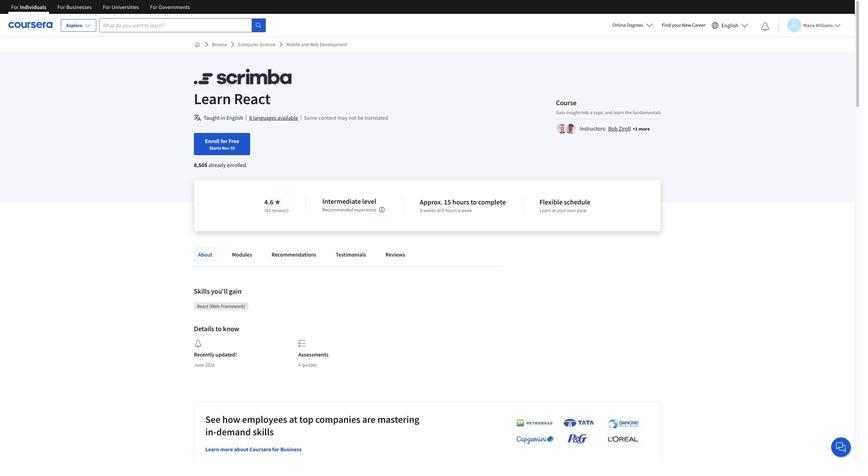 Task type: describe. For each thing, give the bounding box(es) containing it.
not
[[349, 114, 357, 121]]

into
[[582, 109, 590, 116]]

mobile and web development link
[[284, 38, 350, 51]]

starts
[[210, 145, 221, 151]]

at inside approx. 15 hours to complete 3 weeks at 5 hours a week
[[437, 208, 441, 214]]

assessments
[[299, 352, 329, 359]]

skills
[[253, 426, 274, 439]]

see
[[206, 414, 221, 426]]

maria
[[804, 22, 816, 28]]

chat with us image
[[836, 442, 847, 454]]

reviews link
[[382, 247, 410, 263]]

30
[[230, 145, 235, 151]]

course gain insight into a topic and learn the fundamentals
[[557, 98, 662, 116]]

recommendations link
[[268, 247, 321, 263]]

content
[[319, 114, 337, 121]]

4
[[299, 362, 301, 369]]

learn for learn react
[[194, 89, 231, 109]]

own
[[568, 208, 576, 214]]

taught
[[204, 114, 220, 121]]

learn
[[614, 109, 625, 116]]

explore
[[66, 22, 82, 29]]

translated
[[365, 114, 389, 121]]

are
[[363, 414, 376, 426]]

about link
[[194, 247, 217, 263]]

bob
[[609, 125, 618, 132]]

the
[[626, 109, 632, 116]]

1 vertical spatial hours
[[446, 208, 457, 214]]

8
[[249, 114, 252, 121]]

modules
[[232, 251, 252, 258]]

details
[[194, 325, 214, 334]]

new
[[683, 22, 692, 28]]

science
[[260, 41, 275, 48]]

coursera
[[250, 447, 271, 454]]

learn react
[[194, 89, 271, 109]]

skills
[[194, 287, 210, 296]]

updated!
[[216, 352, 237, 359]]

computer science link
[[236, 38, 278, 51]]

complete
[[479, 198, 506, 207]]

employees
[[242, 414, 287, 426]]

recommended experience
[[323, 207, 377, 213]]

testimonials link
[[332, 247, 371, 263]]

weeks
[[424, 208, 436, 214]]

maria williams
[[804, 22, 834, 28]]

demand
[[217, 426, 251, 439]]

for individuals
[[11, 3, 46, 10]]

for inside enroll for free starts nov 30
[[221, 138, 228, 145]]

individuals
[[20, 3, 46, 10]]

banner navigation
[[6, 0, 196, 19]]

experience
[[355, 207, 377, 213]]

15
[[444, 198, 451, 207]]

0 horizontal spatial english
[[227, 114, 244, 121]]

career
[[693, 22, 706, 28]]

how
[[223, 414, 240, 426]]

coursera image
[[8, 20, 53, 31]]

8 languages available
[[249, 114, 298, 121]]

know
[[223, 325, 240, 334]]

and inside course gain insight into a topic and learn the fundamentals
[[605, 109, 613, 116]]

modules link
[[228, 247, 256, 263]]

you'll
[[211, 287, 228, 296]]

learn more about coursera for business link
[[206, 447, 302, 454]]

instructors:
[[580, 125, 607, 132]]

english inside button
[[722, 22, 739, 29]]

What do you want to learn? text field
[[99, 18, 252, 32]]

about
[[198, 251, 213, 258]]

to inside approx. 15 hours to complete 3 weeks at 5 hours a week
[[471, 198, 477, 207]]

find
[[663, 22, 672, 28]]

be
[[358, 114, 364, 121]]

some
[[304, 114, 318, 121]]

pace
[[577, 208, 587, 214]]

0 vertical spatial hours
[[453, 198, 470, 207]]

a inside course gain insight into a topic and learn the fundamentals
[[591, 109, 593, 116]]

course
[[557, 98, 577, 107]]

available
[[278, 114, 298, 121]]

at for flexible schedule learn at your own pace
[[552, 208, 556, 214]]

for for businesses
[[58, 3, 65, 10]]

gain
[[557, 109, 566, 116]]

gain
[[229, 287, 242, 296]]

(web
[[210, 304, 220, 310]]

enroll
[[205, 138, 220, 145]]

top
[[300, 414, 314, 426]]

more inside instructors: bob ziroll +1 more
[[639, 126, 650, 132]]

june
[[194, 362, 204, 369]]

at for see how employees at top companies are mastering in-demand skills
[[289, 414, 298, 426]]

0 horizontal spatial and
[[301, 41, 309, 48]]

4.6
[[265, 198, 274, 207]]

instructors: bob ziroll +1 more
[[580, 125, 650, 132]]

per harald borgen image
[[566, 123, 576, 134]]

react (web framework)
[[197, 304, 245, 310]]

computer
[[238, 41, 259, 48]]

enroll for free starts nov 30
[[205, 138, 239, 151]]

(83
[[265, 208, 271, 214]]



Task type: locate. For each thing, give the bounding box(es) containing it.
1 vertical spatial and
[[605, 109, 613, 116]]

bob ziroll image
[[558, 123, 568, 134]]

a right the into
[[591, 109, 593, 116]]

learn for learn more about coursera for business
[[206, 447, 219, 454]]

2 horizontal spatial at
[[552, 208, 556, 214]]

learn down flexible
[[540, 208, 551, 214]]

your right find
[[673, 22, 682, 28]]

0 vertical spatial a
[[591, 109, 593, 116]]

0 vertical spatial for
[[221, 138, 228, 145]]

3 for from the left
[[103, 3, 111, 10]]

learn inside flexible schedule learn at your own pace
[[540, 208, 551, 214]]

english right in in the left top of the page
[[227, 114, 244, 121]]

1 for from the left
[[11, 3, 19, 10]]

for businesses
[[58, 3, 92, 10]]

see how employees at top companies are mastering in-demand skills
[[206, 414, 420, 439]]

your
[[673, 22, 682, 28], [557, 208, 567, 214]]

coursera enterprise logos image
[[506, 419, 646, 449]]

show notifications image
[[762, 23, 770, 31]]

for
[[221, 138, 228, 145], [272, 447, 280, 454]]

0 vertical spatial your
[[673, 22, 682, 28]]

0 horizontal spatial at
[[289, 414, 298, 426]]

for governments
[[150, 3, 190, 10]]

universities
[[112, 3, 139, 10]]

0 horizontal spatial react
[[197, 304, 209, 310]]

companies
[[316, 414, 361, 426]]

1 vertical spatial to
[[216, 325, 222, 334]]

english right career
[[722, 22, 739, 29]]

0 horizontal spatial to
[[216, 325, 222, 334]]

maria williams button
[[779, 18, 841, 32]]

online degrees button
[[608, 17, 659, 33]]

businesses
[[66, 3, 92, 10]]

intermediate level
[[323, 197, 377, 206]]

insight
[[567, 109, 581, 116]]

testimonials
[[336, 251, 366, 258]]

1 horizontal spatial for
[[272, 447, 280, 454]]

1 horizontal spatial at
[[437, 208, 441, 214]]

more
[[639, 126, 650, 132], [220, 447, 233, 454]]

web
[[310, 41, 319, 48]]

for up the nov
[[221, 138, 228, 145]]

fundamentals
[[633, 109, 662, 116]]

degrees
[[627, 22, 644, 28]]

online degrees
[[613, 22, 644, 28]]

a left week
[[458, 208, 461, 214]]

4 quizzes
[[299, 362, 317, 369]]

information about difficulty level pre-requisites. image
[[379, 207, 385, 213]]

for
[[11, 3, 19, 10], [58, 3, 65, 10], [103, 3, 111, 10], [150, 3, 158, 10]]

at left 5 on the top of page
[[437, 208, 441, 214]]

8,505 already enrolled
[[194, 162, 246, 169]]

and right topic
[[605, 109, 613, 116]]

may
[[338, 114, 348, 121]]

skills you'll gain
[[194, 287, 242, 296]]

to
[[471, 198, 477, 207], [216, 325, 222, 334]]

recently updated!
[[194, 352, 237, 359]]

1 horizontal spatial a
[[591, 109, 593, 116]]

1 vertical spatial english
[[227, 114, 244, 121]]

reviews)
[[272, 208, 289, 214]]

react
[[234, 89, 271, 109], [197, 304, 209, 310]]

learn up taught
[[194, 89, 231, 109]]

more left about
[[220, 447, 233, 454]]

0 horizontal spatial your
[[557, 208, 567, 214]]

ziroll
[[619, 125, 631, 132]]

at inside see how employees at top companies are mastering in-demand skills
[[289, 414, 298, 426]]

2 vertical spatial learn
[[206, 447, 219, 454]]

0 horizontal spatial a
[[458, 208, 461, 214]]

1 horizontal spatial english
[[722, 22, 739, 29]]

1 vertical spatial learn
[[540, 208, 551, 214]]

in
[[221, 114, 225, 121]]

1 horizontal spatial more
[[639, 126, 650, 132]]

languages
[[253, 114, 277, 121]]

0 horizontal spatial more
[[220, 447, 233, 454]]

hours right 5 on the top of page
[[446, 208, 457, 214]]

computer science
[[238, 41, 275, 48]]

hours up week
[[453, 198, 470, 207]]

flexible schedule learn at your own pace
[[540, 198, 591, 214]]

at left top
[[289, 414, 298, 426]]

mobile and web development
[[287, 41, 347, 48]]

learn down in-
[[206, 447, 219, 454]]

recommendations
[[272, 251, 317, 258]]

reviews
[[386, 251, 406, 258]]

scrimba image
[[194, 69, 292, 85]]

0 vertical spatial react
[[234, 89, 271, 109]]

your inside flexible schedule learn at your own pace
[[557, 208, 567, 214]]

0 vertical spatial english
[[722, 22, 739, 29]]

a inside approx. 15 hours to complete 3 weeks at 5 hours a week
[[458, 208, 461, 214]]

for left individuals
[[11, 3, 19, 10]]

free
[[229, 138, 239, 145]]

4 for from the left
[[150, 3, 158, 10]]

0 vertical spatial learn
[[194, 89, 231, 109]]

more right +1
[[639, 126, 650, 132]]

flexible
[[540, 198, 563, 207]]

for left "business"
[[272, 447, 280, 454]]

for for governments
[[150, 3, 158, 10]]

for left "governments"
[[150, 3, 158, 10]]

english button
[[710, 14, 752, 37]]

1 horizontal spatial your
[[673, 22, 682, 28]]

find your new career
[[663, 22, 706, 28]]

about
[[234, 447, 249, 454]]

mobile
[[287, 41, 300, 48]]

0 vertical spatial to
[[471, 198, 477, 207]]

1 vertical spatial a
[[458, 208, 461, 214]]

at down flexible
[[552, 208, 556, 214]]

2023
[[205, 362, 215, 369]]

a
[[591, 109, 593, 116], [458, 208, 461, 214]]

1 horizontal spatial to
[[471, 198, 477, 207]]

None search field
[[99, 18, 266, 32]]

and left web
[[301, 41, 309, 48]]

1 vertical spatial react
[[197, 304, 209, 310]]

1 vertical spatial your
[[557, 208, 567, 214]]

some content may not be translated
[[304, 114, 389, 121]]

1 horizontal spatial react
[[234, 89, 271, 109]]

june 2023
[[194, 362, 215, 369]]

react left (web
[[197, 304, 209, 310]]

already
[[209, 162, 226, 169]]

topic
[[594, 109, 604, 116]]

mastering
[[378, 414, 420, 426]]

1 vertical spatial for
[[272, 447, 280, 454]]

8,505
[[194, 162, 208, 169]]

your left own
[[557, 208, 567, 214]]

in-
[[206, 426, 217, 439]]

browse
[[212, 41, 227, 48]]

0 horizontal spatial for
[[221, 138, 228, 145]]

home image
[[195, 42, 200, 47]]

(83 reviews)
[[265, 208, 289, 214]]

react up 8
[[234, 89, 271, 109]]

approx. 15 hours to complete 3 weeks at 5 hours a week
[[420, 198, 506, 214]]

enrolled
[[227, 162, 246, 169]]

recommended
[[323, 207, 354, 213]]

business
[[281, 447, 302, 454]]

for for universities
[[103, 3, 111, 10]]

for left businesses
[[58, 3, 65, 10]]

for universities
[[103, 3, 139, 10]]

find your new career link
[[659, 21, 710, 30]]

hours
[[453, 198, 470, 207], [446, 208, 457, 214]]

8 languages available button
[[249, 114, 298, 122]]

for left universities
[[103, 3, 111, 10]]

2 for from the left
[[58, 3, 65, 10]]

1 vertical spatial more
[[220, 447, 233, 454]]

to up week
[[471, 198, 477, 207]]

at inside flexible schedule learn at your own pace
[[552, 208, 556, 214]]

0 vertical spatial more
[[639, 126, 650, 132]]

0 vertical spatial and
[[301, 41, 309, 48]]

approx.
[[420, 198, 443, 207]]

1 horizontal spatial and
[[605, 109, 613, 116]]

to left know
[[216, 325, 222, 334]]

framework)
[[221, 304, 245, 310]]

+1 more button
[[633, 125, 650, 132]]

for for individuals
[[11, 3, 19, 10]]

details to know
[[194, 325, 240, 334]]

english
[[722, 22, 739, 29], [227, 114, 244, 121]]



Task type: vqa. For each thing, say whether or not it's contained in the screenshot.
Recommended
yes



